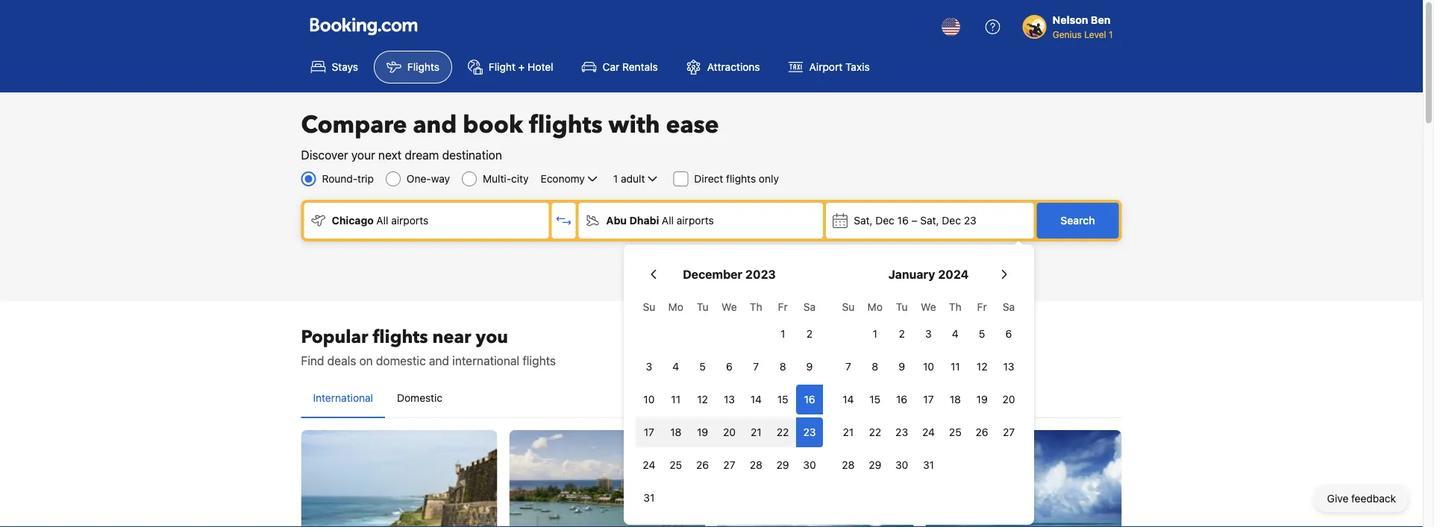 Task type: describe. For each thing, give the bounding box(es) containing it.
19 January 2024 checkbox
[[969, 385, 996, 415]]

19 for 19 january 2024 checkbox
[[977, 394, 988, 406]]

3 January 2024 checkbox
[[915, 319, 942, 349]]

flight + hotel
[[489, 61, 553, 73]]

your
[[351, 148, 375, 162]]

4 January 2024 checkbox
[[942, 319, 969, 349]]

15 for '15' option
[[777, 394, 789, 406]]

on
[[359, 354, 373, 368]]

20 January 2024 checkbox
[[996, 385, 1022, 415]]

7 December 2023 checkbox
[[743, 352, 770, 382]]

3 for 3 checkbox
[[646, 361, 652, 373]]

domestic button
[[385, 379, 455, 418]]

chicago all airports
[[332, 215, 429, 227]]

dhabi
[[630, 215, 659, 227]]

22 cell
[[770, 415, 796, 448]]

27 January 2024 checkbox
[[996, 418, 1022, 448]]

su for december
[[643, 301, 655, 313]]

6 for 6 december 2023 option
[[726, 361, 733, 373]]

flights inside compare and book flights with ease discover your next dream destination
[[529, 109, 603, 141]]

search
[[1061, 215, 1095, 227]]

26 January 2024 checkbox
[[969, 418, 996, 448]]

january 2024
[[888, 268, 969, 282]]

1 sat, from the left
[[854, 215, 873, 227]]

1 dec from the left
[[876, 215, 895, 227]]

flight + hotel link
[[455, 51, 566, 84]]

popular
[[301, 325, 368, 350]]

stays link
[[298, 51, 371, 84]]

destination
[[442, 148, 502, 162]]

direct flights only
[[694, 173, 779, 185]]

compare and book flights with ease discover your next dream destination
[[301, 109, 719, 162]]

7 January 2024 checkbox
[[835, 352, 862, 382]]

10 January 2024 checkbox
[[915, 352, 942, 382]]

13 for 13 december 2023 option
[[724, 394, 735, 406]]

23 December 2023 checkbox
[[796, 418, 823, 448]]

charlotte to punta cana image
[[926, 431, 1122, 528]]

round-trip
[[322, 173, 374, 185]]

1 inside the nelson ben genius level 1
[[1109, 29, 1113, 40]]

30 for 30 january 2024 option
[[896, 459, 908, 472]]

deals
[[327, 354, 356, 368]]

charlotte to cancún image
[[718, 431, 914, 528]]

airport
[[809, 61, 843, 73]]

2 for december 2023
[[807, 328, 813, 340]]

12 January 2024 checkbox
[[969, 352, 996, 382]]

th for 2023
[[750, 301, 763, 313]]

grid for december
[[636, 293, 823, 513]]

19 December 2023 checkbox
[[689, 418, 716, 448]]

th for 2024
[[949, 301, 962, 313]]

11 December 2023 checkbox
[[663, 385, 689, 415]]

4 for 4 january 2024 option
[[952, 328, 959, 340]]

16 for the '16' checkbox
[[896, 394, 908, 406]]

sat, dec 16 – sat, dec 23
[[854, 215, 977, 227]]

12 December 2023 checkbox
[[689, 385, 716, 415]]

21 inside cell
[[751, 427, 762, 439]]

4 for 4 december 2023 option
[[673, 361, 679, 373]]

attractions link
[[674, 51, 773, 84]]

hotel
[[528, 61, 553, 73]]

mo for december
[[668, 301, 684, 313]]

fr for 2023
[[778, 301, 788, 313]]

20 cell
[[716, 415, 743, 448]]

27 December 2023 checkbox
[[716, 451, 743, 481]]

18 January 2024 checkbox
[[942, 385, 969, 415]]

2 dec from the left
[[942, 215, 961, 227]]

12 for 12 option
[[697, 394, 708, 406]]

near
[[432, 325, 471, 350]]

22 December 2023 checkbox
[[770, 418, 796, 448]]

1 December 2023 checkbox
[[770, 319, 796, 349]]

11 for 11 december 2023 checkbox
[[671, 394, 681, 406]]

18 December 2023 checkbox
[[663, 418, 689, 448]]

8 January 2024 checkbox
[[862, 352, 889, 382]]

14 January 2024 checkbox
[[835, 385, 862, 415]]

13 for 13 january 2024 checkbox
[[1003, 361, 1015, 373]]

stays
[[332, 61, 358, 73]]

25 December 2023 checkbox
[[663, 451, 689, 481]]

multi-city
[[483, 173, 529, 185]]

ease
[[666, 109, 719, 141]]

18 for the 18 december 2023 option
[[670, 427, 682, 439]]

flights up domestic
[[373, 325, 428, 350]]

compare
[[301, 109, 407, 141]]

december
[[683, 268, 743, 282]]

airport taxis
[[809, 61, 870, 73]]

we for december
[[722, 301, 737, 313]]

charlotte to montego bay image
[[509, 431, 706, 528]]

sa for 2024
[[1003, 301, 1015, 313]]

trip
[[358, 173, 374, 185]]

december 2023
[[683, 268, 776, 282]]

1 adult
[[613, 173, 645, 185]]

5 for 5 december 2023 option
[[700, 361, 706, 373]]

9 for 9 checkbox
[[899, 361, 905, 373]]

car rentals
[[603, 61, 658, 73]]

31 for 31 january 2024 option
[[923, 459, 934, 472]]

economy
[[541, 173, 585, 185]]

10 for 10 checkbox
[[923, 361, 934, 373]]

international button
[[301, 379, 385, 418]]

popular flights near you find deals on domestic and international flights
[[301, 325, 556, 368]]

january
[[888, 268, 935, 282]]

1 January 2024 checkbox
[[862, 319, 889, 349]]

2024
[[938, 268, 969, 282]]

9 for 9 checkbox
[[806, 361, 813, 373]]

way
[[431, 173, 450, 185]]

3 for 3 checkbox
[[926, 328, 932, 340]]

+
[[518, 61, 525, 73]]

24 for 24 january 2024 option
[[922, 427, 935, 439]]

2023
[[745, 268, 776, 282]]

domestic
[[376, 354, 426, 368]]

9 December 2023 checkbox
[[796, 352, 823, 382]]

rentals
[[622, 61, 658, 73]]

16 cell
[[796, 382, 823, 415]]

27 for 27 december 2023 option
[[723, 459, 736, 472]]

27 for 27 option
[[1003, 427, 1015, 439]]

26 for 26 option at bottom
[[976, 427, 989, 439]]

22 for '22 january 2024' option
[[869, 427, 881, 439]]

28 December 2023 checkbox
[[743, 451, 770, 481]]

nelson
[[1053, 14, 1088, 26]]

31 January 2024 checkbox
[[915, 451, 942, 481]]

29 January 2024 checkbox
[[862, 451, 889, 481]]

30 for 30 option
[[803, 459, 816, 472]]

flights left only
[[726, 173, 756, 185]]

give feedback button
[[1315, 486, 1408, 513]]

25 for 25 december 2023 option
[[670, 459, 682, 472]]

16 January 2024 checkbox
[[889, 385, 915, 415]]

19 for 19 december 2023 checkbox
[[697, 427, 708, 439]]

18 for 18 checkbox
[[950, 394, 961, 406]]

abu
[[606, 215, 627, 227]]

1 inside 'option'
[[873, 328, 878, 340]]

direct
[[694, 173, 723, 185]]

3 December 2023 checkbox
[[636, 352, 663, 382]]

11 January 2024 checkbox
[[942, 352, 969, 382]]

23 cell
[[796, 415, 823, 448]]



Task type: vqa. For each thing, say whether or not it's contained in the screenshot.


Task type: locate. For each thing, give the bounding box(es) containing it.
23 right '22 january 2024' option
[[896, 427, 908, 439]]

book
[[463, 109, 523, 141]]

sat, left – at the top right of the page
[[854, 215, 873, 227]]

8 inside 8 option
[[780, 361, 786, 373]]

5 for the 5 option
[[979, 328, 985, 340]]

1 left adult
[[613, 173, 618, 185]]

24 January 2024 checkbox
[[915, 418, 942, 448]]

1 vertical spatial 6
[[726, 361, 733, 373]]

1 fr from the left
[[778, 301, 788, 313]]

17 cell
[[636, 415, 663, 448]]

18 inside option
[[670, 427, 682, 439]]

3 inside checkbox
[[646, 361, 652, 373]]

2 7 from the left
[[846, 361, 851, 373]]

17 right the '16' checkbox
[[923, 394, 934, 406]]

su up 7 january 2024 checkbox
[[842, 301, 855, 313]]

11 inside checkbox
[[671, 394, 681, 406]]

car
[[603, 61, 620, 73]]

3
[[926, 328, 932, 340], [646, 361, 652, 373]]

0 horizontal spatial 21
[[751, 427, 762, 439]]

1 vertical spatial 13
[[724, 394, 735, 406]]

1 horizontal spatial 3
[[926, 328, 932, 340]]

and
[[413, 109, 457, 141], [429, 354, 449, 368]]

sat, right – at the top right of the page
[[920, 215, 939, 227]]

2 fr from the left
[[977, 301, 987, 313]]

12 right the 11 january 2024 'option'
[[977, 361, 988, 373]]

2
[[807, 328, 813, 340], [899, 328, 905, 340]]

8 December 2023 checkbox
[[770, 352, 796, 382]]

1 horizontal spatial tu
[[896, 301, 908, 313]]

16 inside cell
[[804, 394, 815, 406]]

2 mo from the left
[[868, 301, 883, 313]]

0 horizontal spatial 30
[[803, 459, 816, 472]]

search button
[[1037, 203, 1119, 239]]

3 left 4 december 2023 option
[[646, 361, 652, 373]]

23 right 22 december 2023 option
[[803, 427, 816, 439]]

1 vertical spatial 5
[[700, 361, 706, 373]]

22 January 2024 checkbox
[[862, 418, 889, 448]]

1 su from the left
[[643, 301, 655, 313]]

2 th from the left
[[949, 301, 962, 313]]

1 horizontal spatial 21
[[843, 427, 854, 439]]

give
[[1327, 493, 1349, 505]]

international
[[452, 354, 519, 368]]

2 left 3 checkbox
[[899, 328, 905, 340]]

29 inside 29 december 2023 checkbox
[[777, 459, 789, 472]]

0 horizontal spatial grid
[[636, 293, 823, 513]]

1 horizontal spatial sat,
[[920, 215, 939, 227]]

31 inside 31 checkbox
[[644, 492, 655, 504]]

13 inside checkbox
[[1003, 361, 1015, 373]]

25 right 24 december 2023 checkbox
[[670, 459, 682, 472]]

21
[[751, 427, 762, 439], [843, 427, 854, 439]]

9 right 8 january 2024 checkbox
[[899, 361, 905, 373]]

0 horizontal spatial 11
[[671, 394, 681, 406]]

10 right 9 checkbox
[[923, 361, 934, 373]]

0 horizontal spatial 12
[[697, 394, 708, 406]]

0 vertical spatial 17
[[923, 394, 934, 406]]

12
[[977, 361, 988, 373], [697, 394, 708, 406]]

9 right 8 option
[[806, 361, 813, 373]]

8 right 7 january 2024 checkbox
[[872, 361, 879, 373]]

11 inside 'option'
[[951, 361, 960, 373]]

27
[[1003, 427, 1015, 439], [723, 459, 736, 472]]

13
[[1003, 361, 1015, 373], [724, 394, 735, 406]]

2 inside option
[[899, 328, 905, 340]]

booking.com logo image
[[310, 18, 418, 35], [310, 18, 418, 35]]

sa
[[804, 301, 816, 313], [1003, 301, 1015, 313]]

23 inside 23 option
[[803, 427, 816, 439]]

10
[[923, 361, 934, 373], [644, 394, 655, 406]]

29 for 29 december 2023 checkbox
[[777, 459, 789, 472]]

14
[[751, 394, 762, 406], [843, 394, 854, 406]]

28 for 28 january 2024 option
[[842, 459, 855, 472]]

31
[[923, 459, 934, 472], [644, 492, 655, 504]]

genius
[[1053, 29, 1082, 40]]

2 sa from the left
[[1003, 301, 1015, 313]]

0 horizontal spatial 6
[[726, 361, 733, 373]]

all
[[376, 215, 388, 227], [662, 215, 674, 227]]

18 inside checkbox
[[950, 394, 961, 406]]

17 for the 17 option
[[923, 394, 934, 406]]

tu up 2 option
[[896, 301, 908, 313]]

1 horizontal spatial 30
[[896, 459, 908, 472]]

fr
[[778, 301, 788, 313], [977, 301, 987, 313]]

mo down december
[[668, 301, 684, 313]]

tu down december
[[697, 301, 709, 313]]

23 January 2024 checkbox
[[889, 418, 915, 448]]

1 horizontal spatial 26
[[976, 427, 989, 439]]

19 right 18 checkbox
[[977, 394, 988, 406]]

0 vertical spatial 6
[[1006, 328, 1012, 340]]

2 airports from the left
[[677, 215, 714, 227]]

3 inside checkbox
[[926, 328, 932, 340]]

15 left the '16' checkbox
[[870, 394, 881, 406]]

25 right 24 january 2024 option
[[949, 427, 962, 439]]

discover
[[301, 148, 348, 162]]

17 December 2023 checkbox
[[636, 418, 663, 448]]

16 December 2023 checkbox
[[796, 385, 823, 415]]

tab list
[[301, 379, 1122, 419]]

0 horizontal spatial 27
[[723, 459, 736, 472]]

0 horizontal spatial we
[[722, 301, 737, 313]]

1 horizontal spatial 7
[[846, 361, 851, 373]]

14 December 2023 checkbox
[[743, 385, 770, 415]]

19
[[977, 394, 988, 406], [697, 427, 708, 439]]

0 horizontal spatial mo
[[668, 301, 684, 313]]

2 14 from the left
[[843, 394, 854, 406]]

1 vertical spatial 25
[[670, 459, 682, 472]]

0 horizontal spatial 24
[[643, 459, 656, 472]]

6 December 2023 checkbox
[[716, 352, 743, 382]]

23 for 23 checkbox
[[896, 427, 908, 439]]

sa up the '2 december 2023' 'checkbox'
[[804, 301, 816, 313]]

only
[[759, 173, 779, 185]]

6 inside option
[[726, 361, 733, 373]]

1 horizontal spatial mo
[[868, 301, 883, 313]]

all right chicago
[[376, 215, 388, 227]]

4 inside option
[[673, 361, 679, 373]]

2 we from the left
[[921, 301, 936, 313]]

2 29 from the left
[[869, 459, 882, 472]]

13 December 2023 checkbox
[[716, 385, 743, 415]]

9
[[806, 361, 813, 373], [899, 361, 905, 373]]

7 for 7 december 2023 checkbox
[[753, 361, 759, 373]]

1 horizontal spatial 19
[[977, 394, 988, 406]]

1 horizontal spatial grid
[[835, 293, 1022, 481]]

1 horizontal spatial 12
[[977, 361, 988, 373]]

1 horizontal spatial 31
[[923, 459, 934, 472]]

sat,
[[854, 215, 873, 227], [920, 215, 939, 227]]

18 right the 17 option
[[950, 394, 961, 406]]

0 vertical spatial 31
[[923, 459, 934, 472]]

1 28 from the left
[[750, 459, 763, 472]]

1 adult button
[[612, 170, 662, 188]]

and down near
[[429, 354, 449, 368]]

7 for 7 january 2024 checkbox
[[846, 361, 851, 373]]

11
[[951, 361, 960, 373], [671, 394, 681, 406]]

0 vertical spatial 27
[[1003, 427, 1015, 439]]

19 cell
[[689, 415, 716, 448]]

10 for the 10 december 2023 checkbox
[[644, 394, 655, 406]]

attractions
[[707, 61, 760, 73]]

0 horizontal spatial 9
[[806, 361, 813, 373]]

0 vertical spatial 3
[[926, 328, 932, 340]]

12 for "12" option
[[977, 361, 988, 373]]

5
[[979, 328, 985, 340], [700, 361, 706, 373]]

24 December 2023 checkbox
[[636, 451, 663, 481]]

20 inside option
[[1003, 394, 1015, 406]]

26
[[976, 427, 989, 439], [696, 459, 709, 472]]

1 horizontal spatial 2
[[899, 328, 905, 340]]

18
[[950, 394, 961, 406], [670, 427, 682, 439]]

29 inside 29 january 2024 option
[[869, 459, 882, 472]]

25
[[949, 427, 962, 439], [670, 459, 682, 472]]

flights
[[407, 61, 440, 73]]

dream
[[405, 148, 439, 162]]

1 vertical spatial 18
[[670, 427, 682, 439]]

21 December 2023 checkbox
[[743, 418, 770, 448]]

21 right 20 december 2023 checkbox
[[751, 427, 762, 439]]

2 21 from the left
[[843, 427, 854, 439]]

1 14 from the left
[[751, 394, 762, 406]]

1 21 from the left
[[751, 427, 762, 439]]

15 inside '15' option
[[777, 394, 789, 406]]

7
[[753, 361, 759, 373], [846, 361, 851, 373]]

25 inside 'option'
[[949, 427, 962, 439]]

flights right international
[[523, 354, 556, 368]]

6 right 5 december 2023 option
[[726, 361, 733, 373]]

11 right the 10 december 2023 checkbox
[[671, 394, 681, 406]]

sa up '6 january 2024' checkbox
[[1003, 301, 1015, 313]]

2 15 from the left
[[870, 394, 881, 406]]

2 December 2023 checkbox
[[796, 319, 823, 349]]

24 inside checkbox
[[643, 459, 656, 472]]

8 inside 8 january 2024 checkbox
[[872, 361, 879, 373]]

1 vertical spatial 10
[[644, 394, 655, 406]]

13 right "12" option
[[1003, 361, 1015, 373]]

4 December 2023 checkbox
[[663, 352, 689, 382]]

0 vertical spatial 19
[[977, 394, 988, 406]]

ben
[[1091, 14, 1111, 26]]

with
[[609, 109, 660, 141]]

25 for 25 january 2024 'option'
[[949, 427, 962, 439]]

next
[[378, 148, 402, 162]]

7 left 8 january 2024 checkbox
[[846, 361, 851, 373]]

30 January 2024 checkbox
[[889, 451, 915, 481]]

20 right 19 january 2024 checkbox
[[1003, 394, 1015, 406]]

23 right – at the top right of the page
[[964, 215, 977, 227]]

th down 2023
[[750, 301, 763, 313]]

1 horizontal spatial 17
[[923, 394, 934, 406]]

you
[[476, 325, 508, 350]]

flights up economy
[[529, 109, 603, 141]]

1 horizontal spatial 22
[[869, 427, 881, 439]]

1 vertical spatial 31
[[644, 492, 655, 504]]

fr up 1 december 2023 option at the right of page
[[778, 301, 788, 313]]

car rentals link
[[569, 51, 671, 84]]

1 vertical spatial 4
[[673, 361, 679, 373]]

8 for 8 option
[[780, 361, 786, 373]]

0 vertical spatial 26
[[976, 427, 989, 439]]

sa for 2023
[[804, 301, 816, 313]]

0 vertical spatial 18
[[950, 394, 961, 406]]

24 for 24 december 2023 checkbox
[[643, 459, 656, 472]]

5 right 4 january 2024 option
[[979, 328, 985, 340]]

17 January 2024 checkbox
[[915, 385, 942, 415]]

14 for 14 december 2023 checkbox
[[751, 394, 762, 406]]

mo up 1 'option'
[[868, 301, 883, 313]]

2 30 from the left
[[896, 459, 908, 472]]

find
[[301, 354, 324, 368]]

fr for 2024
[[977, 301, 987, 313]]

30 right 29 january 2024 option
[[896, 459, 908, 472]]

2 grid from the left
[[835, 293, 1022, 481]]

1 horizontal spatial su
[[842, 301, 855, 313]]

1 horizontal spatial 9
[[899, 361, 905, 373]]

5 inside the 5 option
[[979, 328, 985, 340]]

27 right 26 option at bottom
[[1003, 427, 1015, 439]]

1 vertical spatial and
[[429, 354, 449, 368]]

2 for january 2024
[[899, 328, 905, 340]]

28 January 2024 checkbox
[[835, 451, 862, 481]]

16 right 15 option
[[896, 394, 908, 406]]

all right "dhabi"
[[662, 215, 674, 227]]

charlotte to san juan image
[[301, 431, 497, 528]]

8
[[780, 361, 786, 373], [872, 361, 879, 373]]

24 right 23 checkbox
[[922, 427, 935, 439]]

21 January 2024 checkbox
[[835, 418, 862, 448]]

1 horizontal spatial sa
[[1003, 301, 1015, 313]]

31 for 31 checkbox
[[644, 492, 655, 504]]

1 tu from the left
[[697, 301, 709, 313]]

airport taxis link
[[776, 51, 883, 84]]

2 su from the left
[[842, 301, 855, 313]]

1 horizontal spatial 13
[[1003, 361, 1015, 373]]

1 horizontal spatial 24
[[922, 427, 935, 439]]

6 inside checkbox
[[1006, 328, 1012, 340]]

0 horizontal spatial fr
[[778, 301, 788, 313]]

sat, dec 16 – sat, dec 23 button
[[826, 203, 1034, 239]]

2 sat, from the left
[[920, 215, 939, 227]]

1 horizontal spatial we
[[921, 301, 936, 313]]

0 horizontal spatial 2
[[807, 328, 813, 340]]

1 sa from the left
[[804, 301, 816, 313]]

2 8 from the left
[[872, 361, 879, 373]]

15
[[777, 394, 789, 406], [870, 394, 881, 406]]

20 right 19 december 2023 checkbox
[[723, 427, 736, 439]]

we for january
[[921, 301, 936, 313]]

30 right 29 december 2023 checkbox
[[803, 459, 816, 472]]

19 inside 19 december 2023 checkbox
[[697, 427, 708, 439]]

0 horizontal spatial 19
[[697, 427, 708, 439]]

10 December 2023 checkbox
[[636, 385, 663, 415]]

1 horizontal spatial 23
[[896, 427, 908, 439]]

25 inside option
[[670, 459, 682, 472]]

tab list containing international
[[301, 379, 1122, 419]]

1 we from the left
[[722, 301, 737, 313]]

18 cell
[[663, 415, 689, 448]]

airports down one-
[[391, 215, 429, 227]]

2 horizontal spatial 23
[[964, 215, 977, 227]]

1 8 from the left
[[780, 361, 786, 373]]

1 vertical spatial 19
[[697, 427, 708, 439]]

17 inside option
[[923, 394, 934, 406]]

10 left 11 december 2023 checkbox
[[644, 394, 655, 406]]

dec
[[876, 215, 895, 227], [942, 215, 961, 227]]

19 right the 18 december 2023 option
[[697, 427, 708, 439]]

14 left 15 option
[[843, 394, 854, 406]]

0 horizontal spatial tu
[[697, 301, 709, 313]]

14 for 14 january 2024 option
[[843, 394, 854, 406]]

23
[[964, 215, 977, 227], [803, 427, 816, 439], [896, 427, 908, 439]]

26 for 26 option
[[696, 459, 709, 472]]

nelson ben genius level 1
[[1053, 14, 1113, 40]]

0 horizontal spatial 4
[[673, 361, 679, 373]]

8 for 8 january 2024 checkbox
[[872, 361, 879, 373]]

1 horizontal spatial all
[[662, 215, 674, 227]]

0 horizontal spatial sa
[[804, 301, 816, 313]]

2 28 from the left
[[842, 459, 855, 472]]

16 right '15' option
[[804, 394, 815, 406]]

27 right 26 option
[[723, 459, 736, 472]]

2 January 2024 checkbox
[[889, 319, 915, 349]]

1 all from the left
[[376, 215, 388, 227]]

28 inside 28 checkbox
[[750, 459, 763, 472]]

airports down direct
[[677, 215, 714, 227]]

domestic
[[397, 392, 443, 404]]

20 for 20 option
[[1003, 394, 1015, 406]]

1 vertical spatial 11
[[671, 394, 681, 406]]

16 inside popup button
[[898, 215, 909, 227]]

0 horizontal spatial all
[[376, 215, 388, 227]]

and inside popular flights near you find deals on domestic and international flights
[[429, 354, 449, 368]]

0 horizontal spatial 22
[[777, 427, 789, 439]]

th up 4 january 2024 option
[[949, 301, 962, 313]]

6 right the 5 option
[[1006, 328, 1012, 340]]

19 inside 19 january 2024 checkbox
[[977, 394, 988, 406]]

0 vertical spatial 13
[[1003, 361, 1015, 373]]

airports
[[391, 215, 429, 227], [677, 215, 714, 227]]

su up 3 checkbox
[[643, 301, 655, 313]]

one-way
[[407, 173, 450, 185]]

21 left '22 january 2024' option
[[843, 427, 854, 439]]

20
[[1003, 394, 1015, 406], [723, 427, 736, 439]]

1 horizontal spatial 8
[[872, 361, 879, 373]]

1 22 from the left
[[777, 427, 789, 439]]

chicago
[[332, 215, 374, 227]]

tu for january 2024
[[896, 301, 908, 313]]

5 December 2023 checkbox
[[689, 352, 716, 382]]

0 horizontal spatial 23
[[803, 427, 816, 439]]

2 2 from the left
[[899, 328, 905, 340]]

0 vertical spatial 20
[[1003, 394, 1015, 406]]

fr up the 5 option
[[977, 301, 987, 313]]

23 inside 23 checkbox
[[896, 427, 908, 439]]

7 left 8 option
[[753, 361, 759, 373]]

0 horizontal spatial 14
[[751, 394, 762, 406]]

one-
[[407, 173, 431, 185]]

0 horizontal spatial 29
[[777, 459, 789, 472]]

10 inside the 10 december 2023 checkbox
[[644, 394, 655, 406]]

11 for the 11 january 2024 'option'
[[951, 361, 960, 373]]

29 right 28 january 2024 option
[[869, 459, 882, 472]]

5 right 4 december 2023 option
[[700, 361, 706, 373]]

29 for 29 january 2024 option
[[869, 459, 882, 472]]

1 inside popup button
[[613, 173, 618, 185]]

13 January 2024 checkbox
[[996, 352, 1022, 382]]

international
[[313, 392, 373, 404]]

30 December 2023 checkbox
[[796, 451, 823, 481]]

multi-
[[483, 173, 511, 185]]

2 all from the left
[[662, 215, 674, 227]]

28 right 27 december 2023 option
[[750, 459, 763, 472]]

1 horizontal spatial 18
[[950, 394, 961, 406]]

26 right 25 december 2023 option
[[696, 459, 709, 472]]

22 for 22 december 2023 option
[[777, 427, 789, 439]]

0 horizontal spatial 13
[[724, 394, 735, 406]]

we up 3 checkbox
[[921, 301, 936, 313]]

31 right 30 january 2024 option
[[923, 459, 934, 472]]

1 horizontal spatial 15
[[870, 394, 881, 406]]

su for january
[[842, 301, 855, 313]]

22 inside 22 december 2023 option
[[777, 427, 789, 439]]

and up dream
[[413, 109, 457, 141]]

9 January 2024 checkbox
[[889, 352, 915, 382]]

17
[[923, 394, 934, 406], [644, 427, 655, 439]]

we
[[722, 301, 737, 313], [921, 301, 936, 313]]

15 December 2023 checkbox
[[770, 385, 796, 415]]

13 inside option
[[724, 394, 735, 406]]

15 for 15 option
[[870, 394, 881, 406]]

1 2 from the left
[[807, 328, 813, 340]]

14 right 13 december 2023 option
[[751, 394, 762, 406]]

1 horizontal spatial 10
[[923, 361, 934, 373]]

1 th from the left
[[750, 301, 763, 313]]

mo for january
[[868, 301, 883, 313]]

25 January 2024 checkbox
[[942, 418, 969, 448]]

taxis
[[846, 61, 870, 73]]

1 airports from the left
[[391, 215, 429, 227]]

0 horizontal spatial airports
[[391, 215, 429, 227]]

1 right level
[[1109, 29, 1113, 40]]

0 vertical spatial 25
[[949, 427, 962, 439]]

1 horizontal spatial 20
[[1003, 394, 1015, 406]]

flights link
[[374, 51, 452, 84]]

1
[[1109, 29, 1113, 40], [613, 173, 618, 185], [781, 328, 785, 340], [873, 328, 878, 340]]

15 right 14 december 2023 checkbox
[[777, 394, 789, 406]]

31 inside 31 january 2024 option
[[923, 459, 934, 472]]

1 inside option
[[781, 328, 785, 340]]

18 right '17' checkbox
[[670, 427, 682, 439]]

0 horizontal spatial 10
[[644, 394, 655, 406]]

1 vertical spatial 17
[[644, 427, 655, 439]]

0 horizontal spatial 26
[[696, 459, 709, 472]]

1 vertical spatial 27
[[723, 459, 736, 472]]

0 horizontal spatial 5
[[700, 361, 706, 373]]

0 horizontal spatial 17
[[644, 427, 655, 439]]

1 vertical spatial 20
[[723, 427, 736, 439]]

26 right 25 january 2024 'option'
[[976, 427, 989, 439]]

17 left the 18 december 2023 option
[[644, 427, 655, 439]]

2 tu from the left
[[896, 301, 908, 313]]

1 15 from the left
[[777, 394, 789, 406]]

0 horizontal spatial 3
[[646, 361, 652, 373]]

1 vertical spatial 24
[[643, 459, 656, 472]]

11 right 10 checkbox
[[951, 361, 960, 373]]

14 inside 14 january 2024 option
[[843, 394, 854, 406]]

and inside compare and book flights with ease discover your next dream destination
[[413, 109, 457, 141]]

20 inside checkbox
[[723, 427, 736, 439]]

0 horizontal spatial 18
[[670, 427, 682, 439]]

20 December 2023 checkbox
[[716, 418, 743, 448]]

31 December 2023 checkbox
[[636, 484, 663, 513]]

0 horizontal spatial 31
[[644, 492, 655, 504]]

31 down 24 december 2023 checkbox
[[644, 492, 655, 504]]

22
[[777, 427, 789, 439], [869, 427, 881, 439]]

1 9 from the left
[[806, 361, 813, 373]]

28 left 29 january 2024 option
[[842, 459, 855, 472]]

6 January 2024 checkbox
[[996, 319, 1022, 349]]

1 29 from the left
[[777, 459, 789, 472]]

9 inside checkbox
[[899, 361, 905, 373]]

28 for 28 checkbox in the bottom of the page
[[750, 459, 763, 472]]

adult
[[621, 173, 645, 185]]

2 9 from the left
[[899, 361, 905, 373]]

5 January 2024 checkbox
[[969, 319, 996, 349]]

10 inside 10 checkbox
[[923, 361, 934, 373]]

12 left 13 december 2023 option
[[697, 394, 708, 406]]

2 inside 'checkbox'
[[807, 328, 813, 340]]

mo
[[668, 301, 684, 313], [868, 301, 883, 313]]

1 horizontal spatial th
[[949, 301, 962, 313]]

23 inside sat, dec 16 – sat, dec 23 popup button
[[964, 215, 977, 227]]

1 horizontal spatial 28
[[842, 459, 855, 472]]

1 horizontal spatial airports
[[677, 215, 714, 227]]

3 right 2 option
[[926, 328, 932, 340]]

28 inside 28 january 2024 option
[[842, 459, 855, 472]]

0 vertical spatial 4
[[952, 328, 959, 340]]

17 for '17' checkbox
[[644, 427, 655, 439]]

5 inside 5 december 2023 option
[[700, 361, 706, 373]]

we down december 2023
[[722, 301, 737, 313]]

flights
[[529, 109, 603, 141], [726, 173, 756, 185], [373, 325, 428, 350], [523, 354, 556, 368]]

1 30 from the left
[[803, 459, 816, 472]]

1 horizontal spatial 4
[[952, 328, 959, 340]]

17 inside '17' checkbox
[[644, 427, 655, 439]]

1 horizontal spatial 14
[[843, 394, 854, 406]]

29 December 2023 checkbox
[[770, 451, 796, 481]]

1 left the '2 december 2023' 'checkbox'
[[781, 328, 785, 340]]

14 inside 14 december 2023 checkbox
[[751, 394, 762, 406]]

th
[[750, 301, 763, 313], [949, 301, 962, 313]]

grid
[[636, 293, 823, 513], [835, 293, 1022, 481]]

dec left – at the top right of the page
[[876, 215, 895, 227]]

grid for january
[[835, 293, 1022, 481]]

22 inside '22 january 2024' option
[[869, 427, 881, 439]]

1 horizontal spatial fr
[[977, 301, 987, 313]]

2 22 from the left
[[869, 427, 881, 439]]

city
[[511, 173, 529, 185]]

–
[[912, 215, 918, 227]]

0 horizontal spatial 15
[[777, 394, 789, 406]]

21 cell
[[743, 415, 770, 448]]

1 grid from the left
[[636, 293, 823, 513]]

26 December 2023 checkbox
[[689, 451, 716, 481]]

0 horizontal spatial 7
[[753, 361, 759, 373]]

29 right 28 checkbox in the bottom of the page
[[777, 459, 789, 472]]

0 horizontal spatial th
[[750, 301, 763, 313]]

24 left 25 december 2023 option
[[643, 459, 656, 472]]

24 inside option
[[922, 427, 935, 439]]

dec right – at the top right of the page
[[942, 215, 961, 227]]

1 mo from the left
[[668, 301, 684, 313]]

2 right 1 december 2023 option at the right of page
[[807, 328, 813, 340]]

1 7 from the left
[[753, 361, 759, 373]]

16 left – at the top right of the page
[[898, 215, 909, 227]]

level
[[1084, 29, 1106, 40]]

0 horizontal spatial dec
[[876, 215, 895, 227]]

15 inside 15 option
[[870, 394, 881, 406]]

8 right 7 december 2023 checkbox
[[780, 361, 786, 373]]

6 for '6 january 2024' checkbox
[[1006, 328, 1012, 340]]

23 for 23 option in the bottom right of the page
[[803, 427, 816, 439]]

4 inside option
[[952, 328, 959, 340]]

su
[[643, 301, 655, 313], [842, 301, 855, 313]]

give feedback
[[1327, 493, 1396, 505]]

flight
[[489, 61, 516, 73]]

9 inside checkbox
[[806, 361, 813, 373]]

20 for 20 december 2023 checkbox
[[723, 427, 736, 439]]

15 January 2024 checkbox
[[862, 385, 889, 415]]

13 right 12 option
[[724, 394, 735, 406]]

0 vertical spatial and
[[413, 109, 457, 141]]

1 horizontal spatial 27
[[1003, 427, 1015, 439]]

tu for december 2023
[[697, 301, 709, 313]]

round-
[[322, 173, 358, 185]]

1 horizontal spatial 29
[[869, 459, 882, 472]]

feedback
[[1352, 493, 1396, 505]]

abu dhabi all airports
[[606, 215, 714, 227]]

16 for 16 checkbox
[[804, 394, 815, 406]]

1 left 2 option
[[873, 328, 878, 340]]



